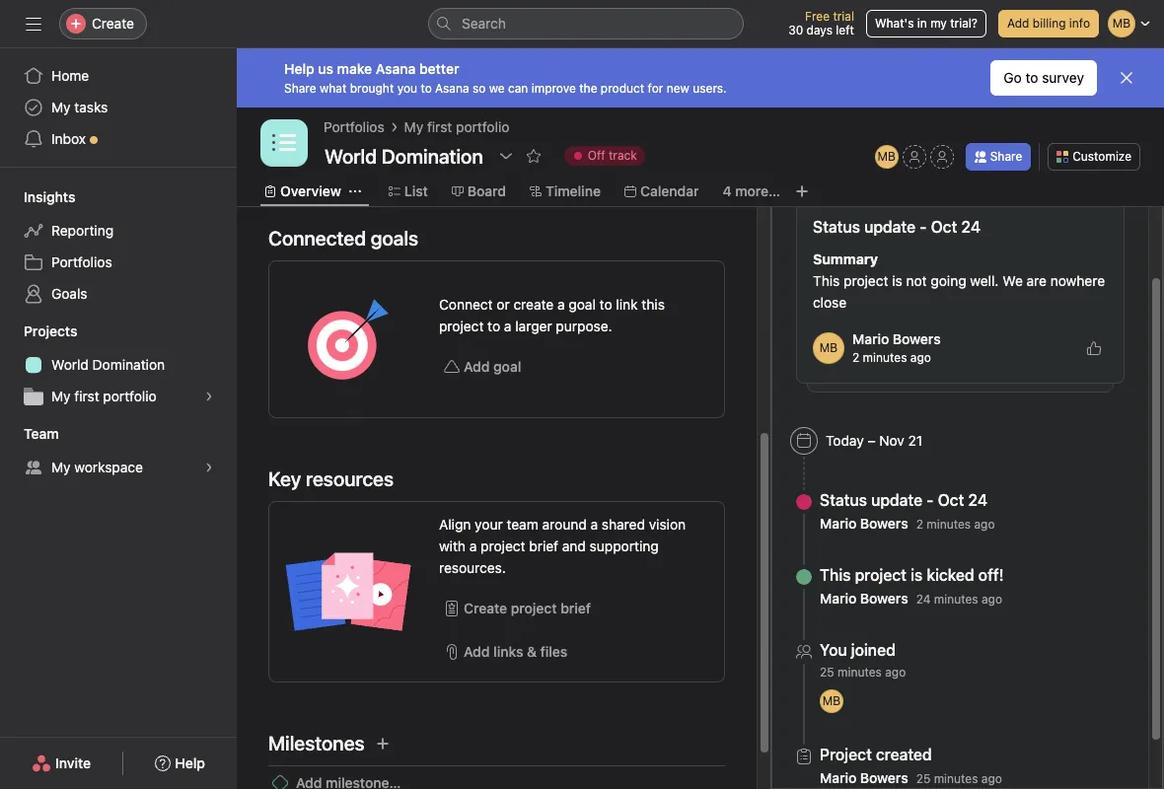 Task type: describe. For each thing, give the bounding box(es) containing it.
my inside projects element
[[51, 388, 71, 405]]

brief inside button
[[561, 600, 591, 617]]

home link
[[12, 60, 225, 92]]

4 more… button
[[723, 181, 781, 202]]

a left 'shared'
[[591, 516, 598, 533]]

add goal button
[[439, 349, 526, 385]]

add links & files button
[[439, 635, 573, 670]]

summary
[[813, 251, 879, 267]]

status update - oct 24 button
[[820, 491, 995, 510]]

project created
[[820, 746, 932, 764]]

show options image
[[498, 148, 514, 164]]

a down 'or'
[[504, 318, 512, 335]]

billing
[[1033, 16, 1066, 31]]

see details, my first portfolio image
[[203, 391, 215, 403]]

world
[[51, 356, 89, 373]]

projects element
[[0, 314, 237, 417]]

latest status update element
[[796, 192, 1125, 384]]

you joined 25 minutes ago
[[820, 642, 906, 680]]

create for create project brief
[[464, 600, 507, 617]]

more…
[[735, 183, 781, 199]]

mario bowers link for this
[[820, 590, 909, 607]]

inbox link
[[12, 123, 225, 155]]

- for oct 24
[[920, 218, 927, 236]]

0 vertical spatial first
[[427, 118, 452, 135]]

off
[[588, 148, 606, 163]]

close
[[813, 294, 847, 311]]

users.
[[693, 80, 727, 95]]

mario inside status update - oct 24 mario bowers 2 minutes ago
[[820, 515, 857, 532]]

you
[[820, 642, 848, 659]]

30
[[789, 23, 804, 38]]

insights element
[[0, 180, 237, 314]]

team
[[507, 516, 539, 533]]

home
[[51, 67, 89, 84]]

vision
[[649, 516, 686, 533]]

0 horizontal spatial my first portfolio link
[[12, 381, 225, 413]]

bowers inside 'project created mario bowers 25 minutes ago'
[[861, 770, 909, 787]]

left
[[836, 23, 855, 38]]

update for oct
[[872, 492, 923, 509]]

1 horizontal spatial my first portfolio link
[[404, 116, 510, 138]]

brought
[[350, 80, 394, 95]]

free
[[805, 9, 830, 24]]

- for oct
[[927, 492, 934, 509]]

can
[[508, 80, 528, 95]]

create for create
[[92, 15, 134, 32]]

4
[[723, 183, 732, 199]]

dismiss image
[[1119, 70, 1135, 86]]

portfolios inside 'insights' element
[[51, 254, 112, 270]]

team button
[[0, 424, 59, 444]]

mario bowers link inside latest status update element
[[853, 331, 941, 347]]

world domination link
[[12, 349, 225, 381]]

add goal
[[464, 358, 521, 375]]

inbox
[[51, 130, 86, 147]]

kicked
[[927, 567, 975, 584]]

is inside this project is kicked off! mario bowers 24 minutes ago
[[911, 567, 923, 584]]

bowers inside mario bowers 2 minutes ago
[[893, 331, 941, 347]]

days
[[807, 23, 833, 38]]

0 horizontal spatial portfolios link
[[12, 247, 225, 278]]

files
[[541, 644, 568, 660]]

1 horizontal spatial my first portfolio
[[404, 118, 510, 135]]

board
[[468, 183, 506, 199]]

0 likes. click to like this task image
[[1087, 341, 1102, 356]]

align your team around a shared vision with a project brief and supporting resources.
[[439, 516, 686, 576]]

bowers inside this project is kicked off! mario bowers 24 minutes ago
[[861, 590, 909, 607]]

21
[[909, 432, 923, 449]]

create project brief button
[[439, 591, 596, 627]]

goal inside button
[[494, 358, 521, 375]]

list
[[404, 183, 428, 199]]

project created mario bowers 25 minutes ago
[[820, 746, 1003, 787]]

share inside "help us make asana better share what brought you to asana so we can improve the product for new users."
[[284, 80, 316, 95]]

add to starred image
[[526, 148, 542, 164]]

new
[[667, 80, 690, 95]]

go to survey
[[1004, 69, 1085, 86]]

well.
[[971, 272, 999, 289]]

timeline
[[546, 183, 601, 199]]

in
[[918, 16, 928, 31]]

1 horizontal spatial portfolio
[[456, 118, 510, 135]]

nov
[[880, 432, 905, 449]]

mario bowers link for project created
[[820, 770, 909, 787]]

insights
[[24, 189, 75, 205]]

team
[[24, 425, 59, 442]]

24 inside this project is kicked off! mario bowers 24 minutes ago
[[917, 592, 931, 607]]

teams element
[[0, 417, 237, 488]]

oct 24
[[931, 218, 981, 236]]

what's in my trial? button
[[867, 10, 987, 38]]

overview link
[[265, 181, 341, 202]]

mb inside button
[[878, 149, 896, 164]]

portfolio inside projects element
[[103, 388, 157, 405]]

resources.
[[439, 560, 506, 576]]

first inside projects element
[[74, 388, 99, 405]]

info
[[1070, 16, 1091, 31]]

connect
[[439, 296, 493, 313]]

connect or create a goal to link this project to a larger purpose.
[[439, 296, 665, 335]]

your
[[475, 516, 503, 533]]

update for oct 24
[[865, 218, 916, 236]]

a right with
[[470, 538, 477, 555]]

workspace
[[74, 459, 143, 476]]

mario inside this project is kicked off! mario bowers 24 minutes ago
[[820, 590, 857, 607]]

calendar
[[641, 183, 699, 199]]

to inside "help us make asana better share what brought you to asana so we can improve the product for new users."
[[421, 80, 432, 95]]

projects button
[[0, 322, 77, 341]]

tasks
[[74, 99, 108, 115]]

hide sidebar image
[[26, 16, 41, 32]]

we
[[489, 80, 505, 95]]

25 inside you joined 25 minutes ago
[[820, 665, 835, 680]]

or
[[497, 296, 510, 313]]

shared
[[602, 516, 645, 533]]

align
[[439, 516, 471, 533]]

and
[[562, 538, 586, 555]]

is inside "summary this project is not going well. we are nowhere close"
[[892, 272, 903, 289]]

&
[[527, 644, 537, 660]]

add billing info
[[1008, 16, 1091, 31]]

goal inside connect or create a goal to link this project to a larger purpose.
[[569, 296, 596, 313]]

add for add links & files
[[464, 644, 490, 660]]

my workspace
[[51, 459, 143, 476]]

this project is kicked off! mario bowers 24 minutes ago
[[820, 567, 1004, 607]]

invite button
[[19, 746, 104, 782]]

to left link
[[600, 296, 613, 313]]

24 inside status update - oct 24 mario bowers 2 minutes ago
[[969, 492, 988, 509]]

global element
[[0, 48, 237, 167]]

you joined button
[[820, 641, 906, 660]]

trial
[[833, 9, 855, 24]]

this
[[642, 296, 665, 313]]



Task type: vqa. For each thing, say whether or not it's contained in the screenshot.
New Insights 'icon'
no



Task type: locate. For each thing, give the bounding box(es) containing it.
portfolios link down reporting
[[12, 247, 225, 278]]

1 vertical spatial first
[[74, 388, 99, 405]]

ago inside mario bowers 2 minutes ago
[[911, 350, 932, 365]]

off track button
[[555, 142, 654, 170]]

first down world
[[74, 388, 99, 405]]

go to survey button
[[991, 60, 1098, 96]]

1 vertical spatial help
[[175, 755, 205, 772]]

go
[[1004, 69, 1022, 86]]

0 vertical spatial this
[[813, 272, 840, 289]]

project inside this project is kicked off! mario bowers 24 minutes ago
[[855, 567, 907, 584]]

this inside "summary this project is not going well. we are nowhere close"
[[813, 272, 840, 289]]

minutes inside mario bowers 2 minutes ago
[[863, 350, 907, 365]]

1 vertical spatial 2
[[917, 517, 924, 532]]

product
[[601, 80, 645, 95]]

off track
[[588, 148, 637, 163]]

status up summary
[[813, 218, 861, 236]]

0 vertical spatial share
[[284, 80, 316, 95]]

we
[[1003, 272, 1023, 289]]

mario inside 'project created mario bowers 25 minutes ago'
[[820, 770, 857, 787]]

1 horizontal spatial portfolios
[[324, 118, 385, 135]]

my down world
[[51, 388, 71, 405]]

ago inside status update - oct 24 mario bowers 2 minutes ago
[[975, 517, 995, 532]]

goal down the "larger"
[[494, 358, 521, 375]]

minutes inside you joined 25 minutes ago
[[838, 665, 882, 680]]

0 horizontal spatial 25
[[820, 665, 835, 680]]

create project brief
[[464, 600, 591, 617]]

banner containing help us make asana better
[[237, 48, 1165, 108]]

trial?
[[951, 16, 978, 31]]

portfolios link
[[324, 116, 385, 138], [12, 247, 225, 278]]

tab actions image
[[349, 186, 361, 197]]

1 vertical spatial my first portfolio
[[51, 388, 157, 405]]

ago inside you joined 25 minutes ago
[[886, 665, 906, 680]]

ago inside this project is kicked off! mario bowers 24 minutes ago
[[982, 592, 1003, 607]]

status down today
[[820, 492, 868, 509]]

None text field
[[320, 138, 488, 174]]

first
[[427, 118, 452, 135], [74, 388, 99, 405]]

1 horizontal spatial goal
[[569, 296, 596, 313]]

help button
[[142, 746, 218, 782]]

help for help us make asana better share what brought you to asana so we can improve the product for new users.
[[284, 60, 315, 76]]

project down connect
[[439, 318, 484, 335]]

mario down status update - oct 24 button
[[820, 515, 857, 532]]

project down summary
[[844, 272, 889, 289]]

- left oct
[[927, 492, 934, 509]]

list image
[[272, 131, 296, 155]]

free trial 30 days left
[[789, 9, 855, 38]]

link
[[616, 296, 638, 313]]

bowers down this project is kicked off! button
[[861, 590, 909, 607]]

2 up today
[[853, 350, 860, 365]]

1 vertical spatial my first portfolio link
[[12, 381, 225, 413]]

0 horizontal spatial my first portfolio
[[51, 388, 157, 405]]

mario bowers link up you joined button
[[820, 590, 909, 607]]

the
[[580, 80, 598, 95]]

bowers
[[893, 331, 941, 347], [861, 515, 909, 532], [861, 590, 909, 607], [861, 770, 909, 787]]

add links & files
[[464, 644, 568, 660]]

my first portfolio down world domination on the top left of the page
[[51, 388, 157, 405]]

- inside status update - oct 24 mario bowers 2 minutes ago
[[927, 492, 934, 509]]

project inside 'align your team around a shared vision with a project brief and supporting resources.'
[[481, 538, 526, 555]]

0 horizontal spatial 2
[[853, 350, 860, 365]]

0 vertical spatial status
[[813, 218, 861, 236]]

my down you
[[404, 118, 424, 135]]

invite
[[55, 755, 91, 772]]

my inside teams "element"
[[51, 459, 71, 476]]

1 horizontal spatial first
[[427, 118, 452, 135]]

0 vertical spatial 25
[[820, 665, 835, 680]]

see details, my workspace image
[[203, 462, 215, 474]]

mario bowers link for status
[[820, 515, 909, 532]]

key resources
[[268, 468, 394, 491]]

share button
[[966, 143, 1032, 171]]

links
[[494, 644, 523, 660]]

minutes
[[863, 350, 907, 365], [927, 517, 971, 532], [934, 592, 979, 607], [838, 665, 882, 680], [934, 772, 979, 787]]

add inside button
[[464, 358, 490, 375]]

1 vertical spatial 25
[[917, 772, 931, 787]]

mb down you
[[823, 694, 841, 709]]

2 vertical spatial add
[[464, 644, 490, 660]]

0 horizontal spatial share
[[284, 80, 316, 95]]

oct
[[938, 492, 965, 509]]

25 down you
[[820, 665, 835, 680]]

0 vertical spatial mb
[[878, 149, 896, 164]]

create
[[514, 296, 554, 313]]

2 inside mario bowers 2 minutes ago
[[853, 350, 860, 365]]

mario down summary
[[853, 331, 890, 347]]

add down connect
[[464, 358, 490, 375]]

asana better
[[376, 60, 459, 76]]

world domination
[[51, 356, 165, 373]]

this inside this project is kicked off! mario bowers 24 minutes ago
[[820, 567, 851, 584]]

status inside status update - oct 24 mario bowers 2 minutes ago
[[820, 492, 868, 509]]

bowers down project created
[[861, 770, 909, 787]]

us
[[318, 60, 334, 76]]

add for add billing info
[[1008, 16, 1030, 31]]

status for status update - oct 24 mario bowers 2 minutes ago
[[820, 492, 868, 509]]

my inside global "element"
[[51, 99, 71, 115]]

to right you
[[421, 80, 432, 95]]

minutes inside this project is kicked off! mario bowers 24 minutes ago
[[934, 592, 979, 607]]

1 horizontal spatial brief
[[561, 600, 591, 617]]

add for add goal
[[464, 358, 490, 375]]

mario bowers 2 minutes ago
[[853, 331, 941, 365]]

project up &
[[511, 600, 557, 617]]

today
[[826, 432, 864, 449]]

to right go
[[1026, 69, 1039, 86]]

share left what
[[284, 80, 316, 95]]

1 horizontal spatial 25
[[917, 772, 931, 787]]

reporting link
[[12, 215, 225, 247]]

0 horizontal spatial first
[[74, 388, 99, 405]]

my first portfolio inside projects element
[[51, 388, 157, 405]]

1 horizontal spatial 24
[[969, 492, 988, 509]]

0 vertical spatial my first portfolio link
[[404, 116, 510, 138]]

add tab image
[[795, 184, 810, 199]]

create inside button
[[464, 600, 507, 617]]

0 vertical spatial 2
[[853, 350, 860, 365]]

–
[[868, 432, 876, 449]]

create inside dropdown button
[[92, 15, 134, 32]]

1 vertical spatial goal
[[494, 358, 521, 375]]

0 vertical spatial my first portfolio
[[404, 118, 510, 135]]

0 vertical spatial is
[[892, 272, 903, 289]]

supporting
[[590, 538, 659, 555]]

portfolios down brought
[[324, 118, 385, 135]]

off!
[[979, 567, 1004, 584]]

4 more…
[[723, 183, 781, 199]]

mario inside mario bowers 2 minutes ago
[[853, 331, 890, 347]]

share inside the share button
[[991, 149, 1023, 164]]

projects
[[24, 323, 77, 340]]

create up home link
[[92, 15, 134, 32]]

insights button
[[0, 188, 75, 207]]

brief down the around
[[529, 538, 559, 555]]

mario bowers link down status update - oct 24 button
[[820, 515, 909, 532]]

is left kicked
[[911, 567, 923, 584]]

1 vertical spatial brief
[[561, 600, 591, 617]]

this up close
[[813, 272, 840, 289]]

1 vertical spatial portfolio
[[103, 388, 157, 405]]

not
[[907, 272, 927, 289]]

reporting
[[51, 222, 114, 239]]

bowers down not
[[893, 331, 941, 347]]

search list box
[[428, 8, 744, 39]]

1 vertical spatial is
[[911, 567, 923, 584]]

purpose.
[[556, 318, 613, 335]]

minutes inside status update - oct 24 mario bowers 2 minutes ago
[[927, 517, 971, 532]]

mario bowers link down project created
[[820, 770, 909, 787]]

0 horizontal spatial is
[[892, 272, 903, 289]]

help for help
[[175, 755, 205, 772]]

are
[[1027, 272, 1047, 289]]

improve
[[532, 80, 576, 95]]

1 vertical spatial mb
[[820, 341, 838, 355]]

help
[[284, 60, 315, 76], [175, 755, 205, 772]]

1 horizontal spatial help
[[284, 60, 315, 76]]

0 vertical spatial goal
[[569, 296, 596, 313]]

1 horizontal spatial 2
[[917, 517, 924, 532]]

to inside button
[[1026, 69, 1039, 86]]

status
[[813, 218, 861, 236], [820, 492, 868, 509]]

25 inside 'project created mario bowers 25 minutes ago'
[[917, 772, 931, 787]]

mario down project created
[[820, 770, 857, 787]]

- inside latest status update element
[[920, 218, 927, 236]]

1 horizontal spatial create
[[464, 600, 507, 617]]

1 vertical spatial portfolios link
[[12, 247, 225, 278]]

asana
[[435, 80, 469, 95]]

what
[[320, 80, 347, 95]]

add inside dropdown button
[[464, 644, 490, 660]]

help inside "help us make asana better share what brought you to asana so we can improve the product for new users."
[[284, 60, 315, 76]]

0 vertical spatial portfolios link
[[324, 116, 385, 138]]

- left oct 24
[[920, 218, 927, 236]]

0 horizontal spatial help
[[175, 755, 205, 772]]

add left billing
[[1008, 16, 1030, 31]]

project inside create project brief button
[[511, 600, 557, 617]]

survey
[[1042, 69, 1085, 86]]

to down 'or'
[[488, 318, 501, 335]]

mario bowers link down not
[[853, 331, 941, 347]]

1 horizontal spatial portfolios link
[[324, 116, 385, 138]]

2 down status update - oct 24 button
[[917, 517, 924, 532]]

for
[[648, 80, 664, 95]]

bowers down status update - oct 24 button
[[861, 515, 909, 532]]

is left not
[[892, 272, 903, 289]]

minutes inside 'project created mario bowers 25 minutes ago'
[[934, 772, 979, 787]]

1 vertical spatial -
[[927, 492, 934, 509]]

update up summary
[[865, 218, 916, 236]]

1 horizontal spatial share
[[991, 149, 1023, 164]]

0 vertical spatial update
[[865, 218, 916, 236]]

0 horizontal spatial goal
[[494, 358, 521, 375]]

0 horizontal spatial create
[[92, 15, 134, 32]]

0 vertical spatial help
[[284, 60, 315, 76]]

my tasks
[[51, 99, 108, 115]]

project down "your"
[[481, 538, 526, 555]]

1 vertical spatial status
[[820, 492, 868, 509]]

status for status update - oct 24
[[813, 218, 861, 236]]

portfolios link down brought
[[324, 116, 385, 138]]

0 horizontal spatial 24
[[917, 592, 931, 607]]

nowhere
[[1051, 272, 1106, 289]]

0 vertical spatial 24
[[969, 492, 988, 509]]

my first portfolio link down domination
[[12, 381, 225, 413]]

add billing info button
[[999, 10, 1100, 38]]

my left tasks
[[51, 99, 71, 115]]

a
[[558, 296, 565, 313], [504, 318, 512, 335], [591, 516, 598, 533], [470, 538, 477, 555]]

help inside dropdown button
[[175, 755, 205, 772]]

1 vertical spatial share
[[991, 149, 1023, 164]]

1 vertical spatial create
[[464, 600, 507, 617]]

share down go
[[991, 149, 1023, 164]]

2 inside status update - oct 24 mario bowers 2 minutes ago
[[917, 517, 924, 532]]

1 vertical spatial add
[[464, 358, 490, 375]]

what's
[[875, 16, 914, 31]]

1 vertical spatial 24
[[917, 592, 931, 607]]

make
[[337, 60, 372, 76]]

first down asana
[[427, 118, 452, 135]]

project down status update - oct 24 mario bowers 2 minutes ago
[[855, 567, 907, 584]]

with
[[439, 538, 466, 555]]

banner
[[237, 48, 1165, 108]]

mario up you
[[820, 590, 857, 607]]

project inside connect or create a goal to link this project to a larger purpose.
[[439, 318, 484, 335]]

goal up purpose.
[[569, 296, 596, 313]]

0 horizontal spatial portfolio
[[103, 388, 157, 405]]

going
[[931, 272, 967, 289]]

goals
[[51, 285, 87, 302]]

brief up files
[[561, 600, 591, 617]]

update left oct
[[872, 492, 923, 509]]

24 right oct
[[969, 492, 988, 509]]

mb down close
[[820, 341, 838, 355]]

mario
[[853, 331, 890, 347], [820, 515, 857, 532], [820, 590, 857, 607], [820, 770, 857, 787]]

ago inside 'project created mario bowers 25 minutes ago'
[[982, 772, 1003, 787]]

1 vertical spatial portfolios
[[51, 254, 112, 270]]

0 vertical spatial -
[[920, 218, 927, 236]]

portfolio down domination
[[103, 388, 157, 405]]

add left 'links' on the left of the page
[[464, 644, 490, 660]]

1 vertical spatial this
[[820, 567, 851, 584]]

0 vertical spatial portfolios
[[324, 118, 385, 135]]

portfolios down reporting
[[51, 254, 112, 270]]

0 vertical spatial add
[[1008, 16, 1030, 31]]

a right 'create'
[[558, 296, 565, 313]]

so
[[473, 80, 486, 95]]

update
[[865, 218, 916, 236], [872, 492, 923, 509]]

brief inside 'align your team around a shared vision with a project brief and supporting resources.'
[[529, 538, 559, 555]]

24
[[969, 492, 988, 509], [917, 592, 931, 607]]

my first portfolio link down asana
[[404, 116, 510, 138]]

bowers inside status update - oct 24 mario bowers 2 minutes ago
[[861, 515, 909, 532]]

this up you
[[820, 567, 851, 584]]

1 horizontal spatial is
[[911, 567, 923, 584]]

add inside button
[[1008, 16, 1030, 31]]

0 vertical spatial brief
[[529, 538, 559, 555]]

board link
[[452, 181, 506, 202]]

larger
[[515, 318, 552, 335]]

0 horizontal spatial portfolios
[[51, 254, 112, 270]]

project inside "summary this project is not going well. we are nowhere close"
[[844, 272, 889, 289]]

24 down this project is kicked off! button
[[917, 592, 931, 607]]

0 horizontal spatial brief
[[529, 538, 559, 555]]

update inside status update - oct 24 mario bowers 2 minutes ago
[[872, 492, 923, 509]]

0 vertical spatial portfolio
[[456, 118, 510, 135]]

create down resources.
[[464, 600, 507, 617]]

you
[[397, 80, 417, 95]]

mb inside latest status update element
[[820, 341, 838, 355]]

0 vertical spatial create
[[92, 15, 134, 32]]

25 down project created
[[917, 772, 931, 787]]

my down team
[[51, 459, 71, 476]]

overview
[[280, 183, 341, 199]]

add milestone image
[[375, 736, 390, 752]]

project
[[844, 272, 889, 289], [439, 318, 484, 335], [481, 538, 526, 555], [855, 567, 907, 584], [511, 600, 557, 617]]

1 vertical spatial update
[[872, 492, 923, 509]]

-
[[920, 218, 927, 236], [927, 492, 934, 509]]

portfolio up show options icon
[[456, 118, 510, 135]]

mb up status update - oct 24
[[878, 149, 896, 164]]

2 vertical spatial mb
[[823, 694, 841, 709]]

joined
[[851, 642, 896, 659]]

track
[[609, 148, 637, 163]]

around
[[542, 516, 587, 533]]

share
[[284, 80, 316, 95], [991, 149, 1023, 164]]

my first portfolio down asana
[[404, 118, 510, 135]]

status inside latest status update element
[[813, 218, 861, 236]]



